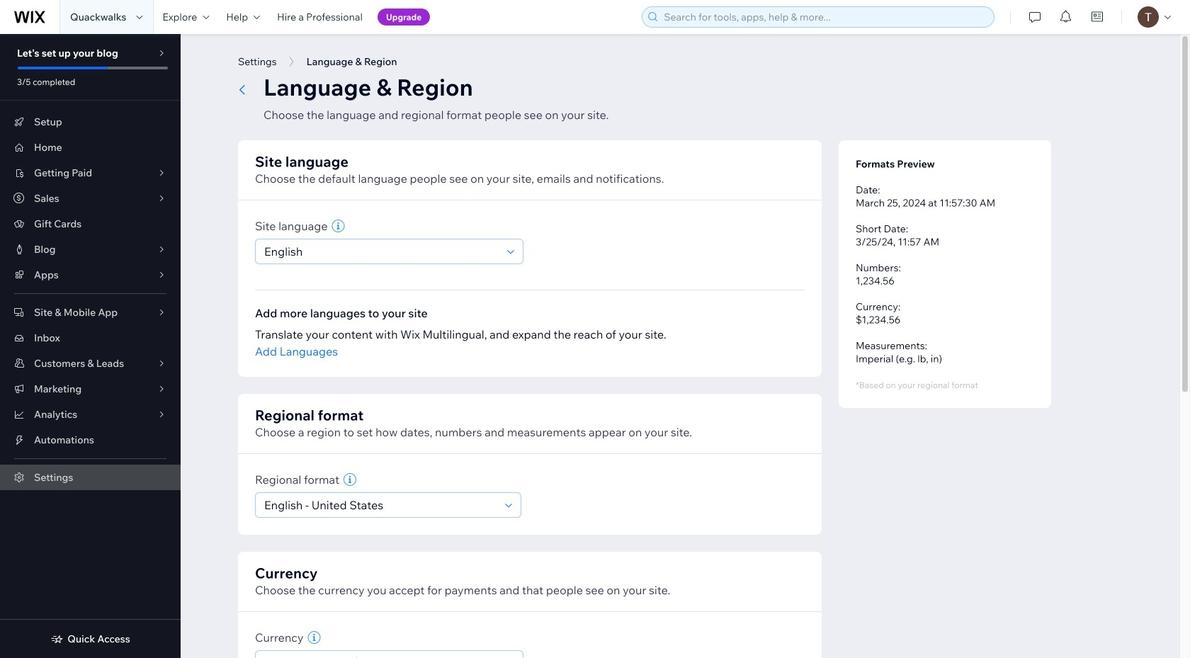 Task type: vqa. For each thing, say whether or not it's contained in the screenshot.
Search for tools, apps, help & more... 'field'
yes



Task type: locate. For each thing, give the bounding box(es) containing it.
Choose your currency field
[[260, 651, 503, 658]]



Task type: describe. For each thing, give the bounding box(es) containing it.
Choose Your Language field
[[260, 240, 503, 264]]

sidebar element
[[0, 34, 181, 658]]

Search for tools, apps, help & more... field
[[660, 7, 990, 27]]

Choose Your Language & Country Settings field
[[260, 493, 501, 517]]



